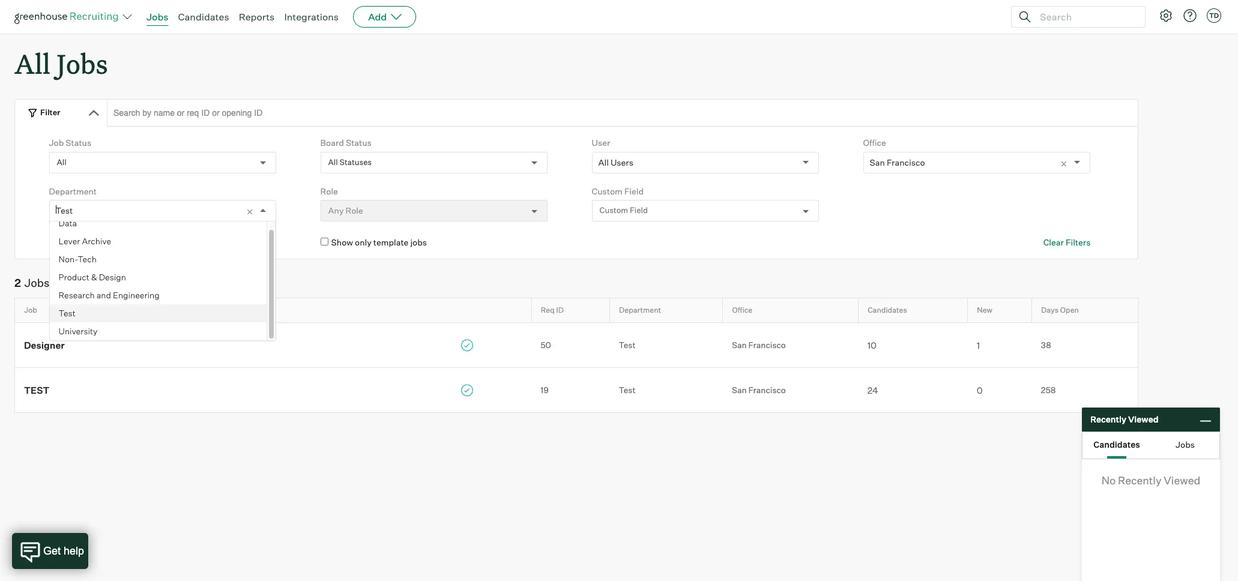 Task type: locate. For each thing, give the bounding box(es) containing it.
tab list containing candidates
[[1083, 433, 1220, 459]]

0 horizontal spatial office
[[733, 306, 753, 315]]

candidates
[[178, 11, 229, 23], [868, 306, 908, 315], [1094, 439, 1141, 450]]

jobs down "greenhouse recruiting" image
[[57, 46, 108, 81]]

candidates right jobs link
[[178, 11, 229, 23]]

users
[[611, 157, 634, 167]]

office
[[864, 138, 887, 148], [733, 306, 753, 315]]

clear filters link
[[1044, 237, 1091, 249]]

candidates up the 10
[[868, 306, 908, 315]]

0 horizontal spatial jobs
[[102, 237, 119, 248]]

greenhouse recruiting image
[[14, 10, 123, 24]]

test option up data
[[56, 206, 73, 216]]

job for job status
[[49, 138, 64, 148]]

test
[[56, 206, 73, 216], [59, 308, 76, 319], [619, 340, 636, 350], [619, 385, 636, 395]]

custom down all users
[[592, 186, 623, 196]]

show up non-
[[60, 237, 82, 248]]

Show only template jobs checkbox
[[321, 238, 328, 246]]

days
[[1042, 306, 1059, 315]]

2 vertical spatial francisco
[[749, 385, 786, 395]]

job
[[49, 138, 64, 148], [24, 306, 37, 315]]

filters
[[1066, 237, 1091, 248]]

add
[[368, 11, 387, 23]]

archive
[[82, 236, 111, 246]]

test option
[[56, 206, 73, 216], [50, 305, 267, 323]]

id
[[556, 306, 564, 315]]

0 vertical spatial clear value element
[[1061, 152, 1075, 173]]

1 horizontal spatial jobs
[[411, 237, 427, 248]]

0 vertical spatial recently
[[1091, 415, 1127, 425]]

0 horizontal spatial only
[[84, 237, 100, 248]]

non-
[[59, 254, 78, 264]]

tab list
[[1083, 433, 1220, 459]]

custom
[[592, 186, 623, 196], [600, 206, 628, 215]]

university option
[[50, 323, 267, 341]]

francisco
[[887, 157, 926, 167], [749, 340, 786, 350], [749, 385, 786, 395]]

clear value element
[[1061, 152, 1075, 173], [246, 201, 260, 221]]

0 vertical spatial candidates
[[178, 11, 229, 23]]

status
[[66, 138, 91, 148], [346, 138, 372, 148]]

0 vertical spatial custom
[[592, 186, 623, 196]]

0 horizontal spatial show
[[60, 237, 82, 248]]

no
[[1102, 474, 1116, 487]]

2 jobs from the left
[[411, 237, 427, 248]]

product
[[59, 272, 89, 282]]

engineering
[[113, 290, 160, 300]]

custom down all users option
[[600, 206, 628, 215]]

all down job status on the left of page
[[57, 157, 66, 167]]

custom field down users
[[600, 206, 648, 215]]

product & design option
[[50, 269, 267, 287]]

show right show only template jobs option
[[331, 237, 353, 248]]

all users
[[599, 157, 634, 167]]

recently viewed
[[1091, 415, 1159, 425]]

san francisco for 24
[[732, 385, 786, 395]]

0 horizontal spatial viewed
[[1129, 415, 1159, 425]]

clear value image
[[1061, 160, 1069, 168]]

clear
[[1044, 237, 1064, 248]]

designer
[[24, 340, 65, 352]]

only
[[84, 237, 100, 248], [355, 237, 372, 248]]

all jobs
[[14, 46, 108, 81]]

show for show only jobs i'm following
[[60, 237, 82, 248]]

0 vertical spatial viewed
[[1129, 415, 1159, 425]]

1 horizontal spatial status
[[346, 138, 372, 148]]

only left template
[[355, 237, 372, 248]]

2 only from the left
[[355, 237, 372, 248]]

all for all statuses
[[328, 157, 338, 167]]

department
[[49, 186, 97, 196], [619, 306, 662, 315]]

all up filter
[[14, 46, 50, 81]]

1 status from the left
[[66, 138, 91, 148]]

0 vertical spatial test option
[[56, 206, 73, 216]]

0 vertical spatial office
[[864, 138, 887, 148]]

jobs right template
[[411, 237, 427, 248]]

custom field
[[592, 186, 644, 196], [600, 206, 648, 215]]

2 vertical spatial san francisco
[[732, 385, 786, 395]]

designer link
[[15, 339, 532, 352]]

show only jobs i'm following
[[60, 237, 170, 248]]

1 jobs from the left
[[102, 237, 119, 248]]

following
[[134, 237, 170, 248]]

days open
[[1042, 306, 1080, 315]]

clear value element for san francisco
[[1061, 152, 1075, 173]]

&
[[91, 272, 97, 282]]

filter
[[40, 108, 60, 117]]

0 horizontal spatial job
[[24, 306, 37, 315]]

1 horizontal spatial show
[[331, 237, 353, 248]]

1 vertical spatial francisco
[[749, 340, 786, 350]]

reports link
[[239, 11, 275, 23]]

custom field down all users option
[[592, 186, 644, 196]]

test link
[[15, 384, 532, 397]]

configure image
[[1159, 8, 1174, 23]]

1 vertical spatial candidates
[[868, 306, 908, 315]]

board status
[[321, 138, 372, 148]]

2 vertical spatial candidates
[[1094, 439, 1141, 450]]

0 horizontal spatial department
[[49, 186, 97, 196]]

td button
[[1208, 8, 1222, 23]]

1 vertical spatial clear value element
[[246, 201, 260, 221]]

all
[[14, 46, 50, 81], [599, 157, 609, 167], [57, 157, 66, 167], [328, 157, 338, 167]]

10
[[868, 340, 877, 351]]

Search by name or req ID or opening ID text field
[[107, 99, 1139, 127]]

0 vertical spatial field
[[625, 186, 644, 196]]

1 vertical spatial san francisco
[[732, 340, 786, 350]]

1 horizontal spatial viewed
[[1164, 474, 1201, 487]]

research and engineering
[[59, 290, 160, 300]]

and
[[97, 290, 111, 300]]

1 vertical spatial job
[[24, 306, 37, 315]]

research and engineering option
[[50, 287, 267, 305]]

job for job
[[24, 306, 37, 315]]

1
[[977, 340, 981, 351]]

Search text field
[[1038, 8, 1135, 26]]

jobs left 'candidates' link
[[147, 11, 169, 23]]

integrations
[[284, 11, 339, 23]]

jobs left "i'm"
[[102, 237, 119, 248]]

1 vertical spatial office
[[733, 306, 753, 315]]

job down 2 jobs
[[24, 306, 37, 315]]

all down board
[[328, 157, 338, 167]]

38
[[1041, 340, 1052, 350]]

all left users
[[599, 157, 609, 167]]

1 horizontal spatial job
[[49, 138, 64, 148]]

tech
[[78, 254, 97, 264]]

1 horizontal spatial only
[[355, 237, 372, 248]]

candidates link
[[178, 11, 229, 23]]

2 vertical spatial san
[[732, 385, 747, 395]]

0 horizontal spatial clear value element
[[246, 201, 260, 221]]

1 horizontal spatial clear value element
[[1061, 152, 1075, 173]]

all for all
[[57, 157, 66, 167]]

jobs
[[147, 11, 169, 23], [57, 46, 108, 81], [25, 276, 49, 289], [1176, 439, 1195, 450]]

recently
[[1091, 415, 1127, 425], [1119, 474, 1162, 487]]

template
[[374, 237, 409, 248]]

only up "tech"
[[84, 237, 100, 248]]

2 show from the left
[[331, 237, 353, 248]]

jobs up no recently viewed on the bottom right
[[1176, 439, 1195, 450]]

1 vertical spatial department
[[619, 306, 662, 315]]

2 jobs
[[14, 276, 49, 289]]

1 horizontal spatial department
[[619, 306, 662, 315]]

candidates down recently viewed
[[1094, 439, 1141, 450]]

0 horizontal spatial status
[[66, 138, 91, 148]]

san francisco
[[870, 157, 926, 167], [732, 340, 786, 350], [732, 385, 786, 395]]

1 show from the left
[[60, 237, 82, 248]]

san
[[870, 157, 885, 167], [732, 340, 747, 350], [732, 385, 747, 395]]

job down filter
[[49, 138, 64, 148]]

viewed
[[1129, 415, 1159, 425], [1164, 474, 1201, 487]]

test option down the engineering
[[50, 305, 267, 323]]

show
[[60, 237, 82, 248], [331, 237, 353, 248]]

research
[[59, 290, 95, 300]]

0 vertical spatial job
[[49, 138, 64, 148]]

only for jobs
[[84, 237, 100, 248]]

field
[[625, 186, 644, 196], [630, 206, 648, 215]]

None field
[[56, 201, 59, 221]]

1 only from the left
[[84, 237, 100, 248]]

1 vertical spatial san
[[732, 340, 747, 350]]

2 status from the left
[[346, 138, 372, 148]]

jobs right 2
[[25, 276, 49, 289]]

1 vertical spatial viewed
[[1164, 474, 1201, 487]]

jobs
[[102, 237, 119, 248], [411, 237, 427, 248]]

no recently viewed
[[1102, 474, 1201, 487]]

list box
[[50, 215, 276, 341]]



Task type: vqa. For each thing, say whether or not it's contained in the screenshot.
Clear value element to the top
yes



Task type: describe. For each thing, give the bounding box(es) containing it.
0 link
[[968, 384, 1032, 397]]

1 vertical spatial field
[[630, 206, 648, 215]]

status for job status
[[66, 138, 91, 148]]

1 horizontal spatial office
[[864, 138, 887, 148]]

reports
[[239, 11, 275, 23]]

lever
[[59, 236, 80, 246]]

clear filters
[[1044, 237, 1091, 248]]

1 vertical spatial recently
[[1119, 474, 1162, 487]]

all for all users
[[599, 157, 609, 167]]

0 vertical spatial custom field
[[592, 186, 644, 196]]

0 vertical spatial department
[[49, 186, 97, 196]]

statuses
[[340, 157, 372, 167]]

1 horizontal spatial candidates
[[868, 306, 908, 315]]

product & design
[[59, 272, 126, 282]]

24
[[868, 385, 879, 396]]

integrations link
[[284, 11, 339, 23]]

0 vertical spatial francisco
[[887, 157, 926, 167]]

all for all jobs
[[14, 46, 50, 81]]

50
[[541, 340, 551, 351]]

1 vertical spatial test option
[[50, 305, 267, 323]]

board
[[321, 138, 344, 148]]

lever archive
[[59, 236, 111, 246]]

2
[[14, 276, 21, 289]]

0 vertical spatial san
[[870, 157, 885, 167]]

1 link
[[968, 339, 1032, 352]]

user
[[592, 138, 611, 148]]

2 horizontal spatial candidates
[[1094, 439, 1141, 450]]

non-tech option
[[50, 251, 267, 269]]

24 link
[[859, 384, 968, 397]]

data
[[59, 218, 77, 228]]

19
[[541, 385, 549, 396]]

list box containing data
[[50, 215, 276, 341]]

1 vertical spatial custom
[[600, 206, 628, 215]]

0 vertical spatial san francisco
[[870, 157, 926, 167]]

open
[[1061, 306, 1080, 315]]

test inside option
[[59, 308, 76, 319]]

all statuses
[[328, 157, 372, 167]]

req
[[541, 306, 555, 315]]

clear value element for test
[[246, 201, 260, 221]]

i'm
[[120, 237, 132, 248]]

add button
[[353, 6, 416, 28]]

lever archive option
[[50, 233, 267, 251]]

san for 24
[[732, 385, 747, 395]]

all users option
[[599, 157, 634, 167]]

clear value image
[[246, 208, 254, 216]]

td button
[[1205, 6, 1224, 25]]

req id
[[541, 306, 564, 315]]

san francisco option
[[870, 157, 926, 167]]

data option
[[50, 215, 267, 233]]

td
[[1210, 11, 1220, 20]]

job status
[[49, 138, 91, 148]]

role
[[321, 186, 338, 196]]

non-tech
[[59, 254, 97, 264]]

san for 10
[[732, 340, 747, 350]]

francisco for 24
[[749, 385, 786, 395]]

jobs link
[[147, 11, 169, 23]]

show for show only template jobs
[[331, 237, 353, 248]]

francisco for 10
[[749, 340, 786, 350]]

san francisco for 10
[[732, 340, 786, 350]]

only for template
[[355, 237, 372, 248]]

258
[[1041, 385, 1056, 395]]

design
[[99, 272, 126, 282]]

university
[[59, 326, 98, 337]]

0 horizontal spatial candidates
[[178, 11, 229, 23]]

10 link
[[859, 339, 968, 352]]

status for board status
[[346, 138, 372, 148]]

show only template jobs
[[331, 237, 427, 248]]

test
[[24, 385, 49, 397]]

1 vertical spatial custom field
[[600, 206, 648, 215]]

new
[[978, 306, 993, 315]]

0
[[977, 385, 983, 396]]



